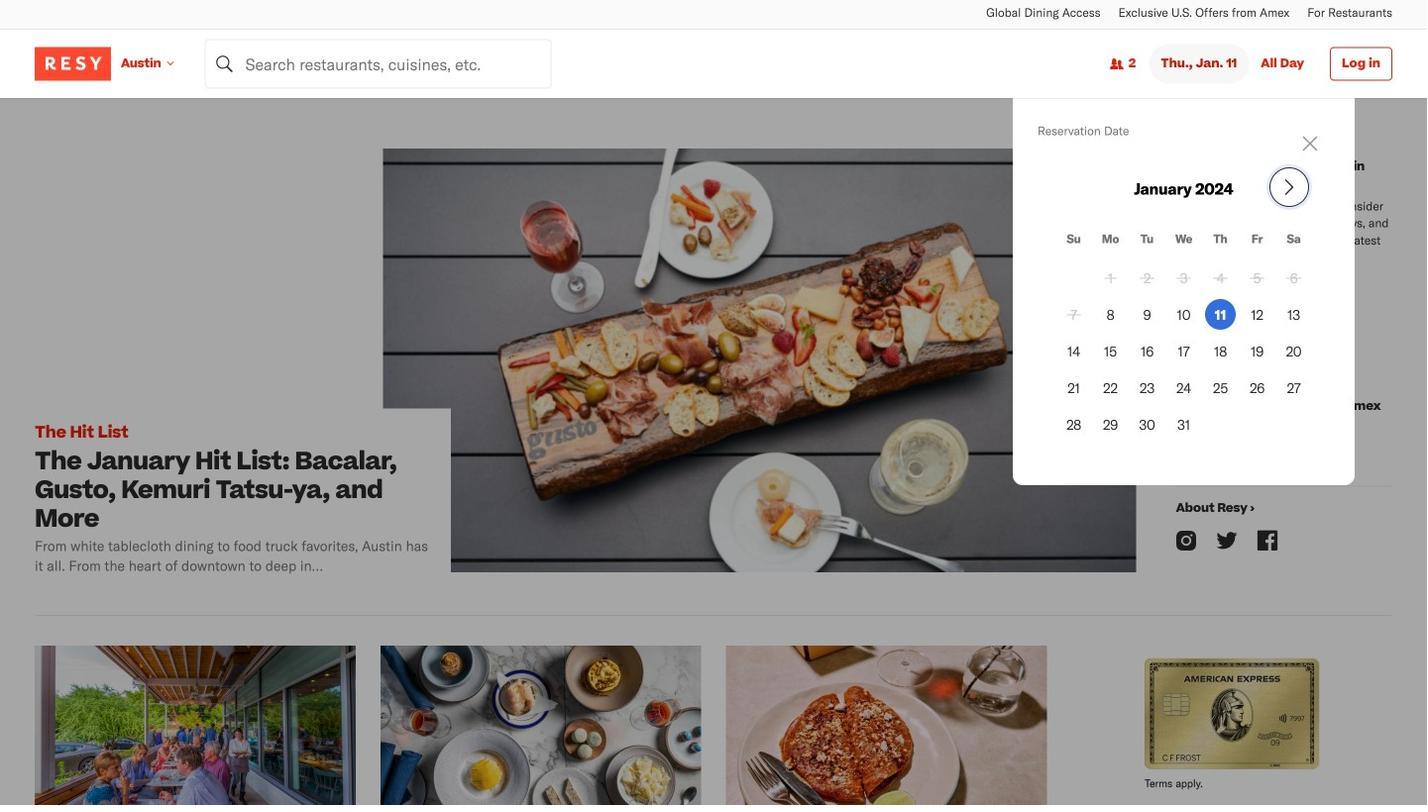 Task type: locate. For each thing, give the bounding box(es) containing it.
table
[[1053, 170, 1315, 446]]

1 column header from the left
[[1059, 231, 1089, 257]]

cell
[[1095, 263, 1126, 293], [1132, 263, 1163, 293], [1169, 263, 1200, 293], [1205, 263, 1236, 293], [1242, 263, 1273, 293], [1279, 263, 1310, 293], [1059, 299, 1089, 330], [1095, 299, 1126, 330], [1132, 299, 1163, 330], [1169, 299, 1200, 330], [1205, 299, 1236, 330], [1242, 299, 1273, 330], [1279, 299, 1310, 330], [1059, 336, 1089, 367], [1095, 336, 1126, 367], [1132, 336, 1163, 367], [1169, 336, 1200, 367], [1205, 336, 1236, 367], [1242, 336, 1273, 367], [1279, 336, 1310, 367], [1059, 373, 1089, 404], [1095, 373, 1126, 404], [1132, 373, 1163, 404], [1169, 373, 1200, 404], [1205, 373, 1236, 404], [1242, 373, 1273, 404], [1279, 373, 1310, 404], [1059, 409, 1089, 440], [1095, 409, 1126, 440], [1132, 409, 1163, 440], [1169, 409, 1200, 440]]

Search restaurants, cuisines, etc. text field
[[205, 39, 552, 89]]

column header
[[1059, 231, 1089, 257], [1095, 231, 1126, 257], [1132, 231, 1163, 257], [1169, 231, 1200, 257], [1205, 231, 1236, 257], [1242, 231, 1273, 257], [1279, 231, 1310, 257]]

5 column header from the left
[[1205, 231, 1236, 257]]

2 column header from the left
[[1095, 231, 1126, 257]]

4 column header from the left
[[1169, 231, 1200, 257]]

4 row from the top
[[1059, 336, 1310, 367]]

row
[[1059, 231, 1310, 257], [1059, 263, 1310, 293], [1059, 299, 1310, 330], [1059, 336, 1310, 367], [1059, 373, 1310, 404], [1059, 409, 1310, 440]]

3 column header from the left
[[1132, 231, 1163, 257]]

6 row from the top
[[1059, 409, 1310, 440]]

main resy banner
[[0, 20, 1428, 806]]

dialog
[[1013, 98, 1355, 486]]



Task type: vqa. For each thing, say whether or not it's contained in the screenshot.
5th "COLUMN HEADER" from right
yes



Task type: describe. For each thing, give the bounding box(es) containing it.
6 column header from the left
[[1242, 231, 1273, 257]]

1 row from the top
[[1059, 231, 1310, 257]]

resy blog content element
[[35, 99, 1393, 806]]

5 row from the top
[[1059, 373, 1310, 404]]

3 row from the top
[[1059, 299, 1310, 330]]

dialog inside "main resy" banner
[[1013, 98, 1355, 486]]

2 row from the top
[[1059, 263, 1310, 293]]

about resy, statistics, and social media links element
[[1166, 149, 1393, 586]]

table inside "main resy" banner
[[1053, 170, 1315, 446]]

7 column header from the left
[[1279, 231, 1310, 257]]



